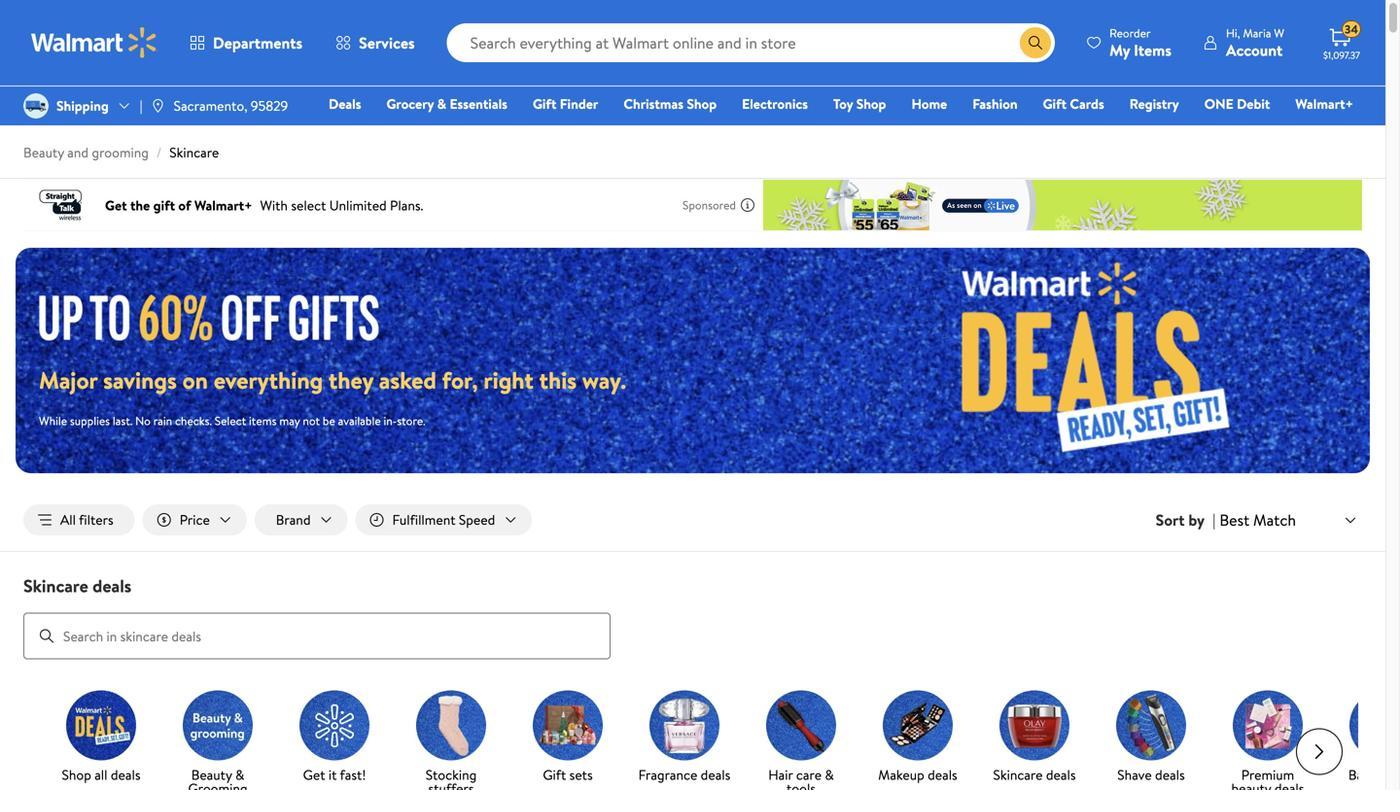Task type: vqa. For each thing, say whether or not it's contained in the screenshot.
may
yes



Task type: describe. For each thing, give the bounding box(es) containing it.
fragrance
[[639, 766, 698, 785]]

all
[[60, 511, 76, 530]]

0 horizontal spatial walmart black friday deals for days image
[[39, 292, 397, 341]]

0 horizontal spatial shop
[[62, 766, 91, 785]]

premium beauty deals link
[[1218, 691, 1319, 791]]

tools
[[787, 780, 816, 791]]

makeup deals
[[879, 766, 958, 785]]

fashion link
[[964, 93, 1027, 114]]

home
[[912, 94, 948, 113]]

debit
[[1237, 94, 1271, 113]]

they
[[329, 364, 373, 397]]

grocery
[[387, 94, 434, 113]]

and
[[67, 143, 89, 162]]

care
[[797, 766, 822, 785]]

home link
[[903, 93, 956, 114]]

checks.
[[175, 413, 212, 429]]

one debit
[[1205, 94, 1271, 113]]

bath
[[1349, 766, 1376, 785]]

select
[[215, 413, 246, 429]]

hi,
[[1226, 25, 1241, 41]]

walmart+
[[1296, 94, 1354, 113]]

search icon image
[[1028, 35, 1044, 51]]

 image for shipping
[[23, 93, 49, 119]]

walmart image
[[31, 27, 158, 58]]

while supplies last. no rain checks. select items may not be available in-store.
[[39, 413, 426, 429]]

shop all deals image
[[66, 691, 136, 761]]

reorder
[[1110, 25, 1151, 41]]

services button
[[319, 19, 431, 66]]

fulfillment
[[392, 511, 456, 530]]

34
[[1345, 21, 1359, 38]]

beauty & groomin link
[[167, 691, 268, 791]]

fulfillment speed button
[[356, 505, 532, 536]]

gift sets link
[[517, 691, 619, 786]]

bo
[[1392, 766, 1401, 785]]

sort and filter section element
[[0, 489, 1386, 552]]

& for beauty
[[235, 766, 244, 785]]

my
[[1110, 39, 1130, 61]]

departments button
[[173, 19, 319, 66]]

last.
[[113, 413, 133, 429]]

deals
[[329, 94, 361, 113]]

way.
[[583, 364, 626, 397]]

$1,097.37
[[1324, 49, 1361, 62]]

while
[[39, 413, 67, 429]]

Search search field
[[447, 23, 1055, 62]]

premium beauty deals image
[[1233, 691, 1303, 761]]

/
[[157, 143, 162, 162]]

by
[[1189, 510, 1205, 531]]

hi, maria w account
[[1226, 25, 1285, 61]]

store.
[[397, 413, 426, 429]]

makeup
[[879, 766, 925, 785]]

everything
[[214, 364, 323, 397]]

christmas
[[624, 94, 684, 113]]

fast!
[[340, 766, 366, 785]]

2 horizontal spatial skincare
[[994, 766, 1043, 785]]

shop for christmas shop
[[687, 94, 717, 113]]

speed
[[459, 511, 495, 530]]

premium
[[1242, 766, 1295, 785]]

Search in skincare deals search field
[[23, 613, 611, 660]]

best match button
[[1216, 508, 1363, 533]]

hair
[[769, 766, 793, 785]]

toy shop link
[[825, 93, 895, 114]]

all filters button
[[23, 505, 135, 536]]

search image
[[39, 629, 54, 645]]

beauty and grooming / skincare
[[23, 143, 219, 162]]

reorder my items
[[1110, 25, 1172, 61]]

electronics link
[[734, 93, 817, 114]]

shop for toy shop
[[857, 94, 887, 113]]

for,
[[442, 364, 478, 397]]

fragrance deals
[[639, 766, 731, 785]]

brand
[[276, 511, 311, 530]]

electronics
[[742, 94, 808, 113]]

hair care & tools image
[[766, 691, 836, 761]]

right
[[484, 364, 534, 397]]

stocking stuffers
[[426, 766, 477, 791]]

one
[[1205, 94, 1234, 113]]

skincare deals image
[[1000, 691, 1070, 761]]

sponsored
[[683, 197, 736, 213]]

makeup deals image
[[883, 691, 953, 761]]

best match
[[1220, 510, 1297, 531]]

hair care & tools link
[[751, 691, 852, 791]]

95829
[[251, 96, 288, 115]]

skincare deals inside search box
[[23, 574, 132, 599]]

account
[[1226, 39, 1283, 61]]

beauty & groomin
[[188, 766, 248, 791]]

gift finder
[[533, 94, 599, 113]]

sort
[[1156, 510, 1185, 531]]

beauty
[[1232, 780, 1272, 791]]

stocking
[[426, 766, 477, 785]]

services
[[359, 32, 415, 53]]

all
[[95, 766, 108, 785]]

toy shop
[[834, 94, 887, 113]]

on
[[182, 364, 208, 397]]

gift finder link
[[524, 93, 607, 114]]

finder
[[560, 94, 599, 113]]

be
[[323, 413, 335, 429]]

w
[[1275, 25, 1285, 41]]

rain
[[153, 413, 172, 429]]

match
[[1254, 510, 1297, 531]]

deals down the skincare deals image
[[1046, 766, 1076, 785]]

beauty and grooming link
[[23, 143, 149, 162]]

& for grocery
[[437, 94, 447, 113]]

0 vertical spatial |
[[140, 96, 143, 115]]

registry
[[1130, 94, 1180, 113]]

& inside hair care & tools
[[825, 766, 834, 785]]



Task type: locate. For each thing, give the bounding box(es) containing it.
 image up the /
[[150, 98, 166, 114]]

beauty & grooming deals image
[[183, 691, 253, 761]]

1 horizontal spatial skincare deals
[[994, 766, 1076, 785]]

& right the grocery
[[437, 94, 447, 113]]

gift left cards
[[1043, 94, 1067, 113]]

skincare deals
[[23, 574, 132, 599], [994, 766, 1076, 785]]

2 vertical spatial skincare
[[994, 766, 1043, 785]]

departments
[[213, 32, 303, 53]]

beauty left and
[[23, 143, 64, 162]]

0 vertical spatial skincare
[[169, 143, 219, 162]]

bath & body deals image
[[1350, 691, 1401, 761]]

christmas shop
[[624, 94, 717, 113]]

| inside sort and filter section element
[[1213, 510, 1216, 531]]

deals right shave
[[1156, 766, 1185, 785]]

beauty inside beauty & groomin
[[191, 766, 232, 785]]

grocery & essentials link
[[378, 93, 516, 114]]

0 horizontal spatial |
[[140, 96, 143, 115]]

0 horizontal spatial skincare
[[23, 574, 88, 599]]

items
[[1134, 39, 1172, 61]]

shop all deals link
[[51, 691, 152, 786]]

one debit link
[[1196, 93, 1279, 114]]

sets
[[570, 766, 593, 785]]

bath & bo link
[[1334, 691, 1401, 791]]

get it fast!
[[303, 766, 366, 785]]

deals link
[[320, 93, 370, 114]]

deals inside 'link'
[[1156, 766, 1185, 785]]

sacramento,
[[174, 96, 248, 115]]

0 vertical spatial skincare deals
[[23, 574, 132, 599]]

maria
[[1243, 25, 1272, 41]]

deals down filters on the left of page
[[93, 574, 132, 599]]

& right care
[[825, 766, 834, 785]]

registry link
[[1121, 93, 1188, 114]]

shop left all
[[62, 766, 91, 785]]

gift for gift finder
[[533, 94, 557, 113]]

1 horizontal spatial |
[[1213, 510, 1216, 531]]

&
[[437, 94, 447, 113], [235, 766, 244, 785], [825, 766, 834, 785], [1380, 766, 1389, 785]]

brand button
[[255, 505, 348, 536]]

filters
[[79, 511, 114, 530]]

& down beauty & grooming deals image
[[235, 766, 244, 785]]

& inside beauty & groomin
[[235, 766, 244, 785]]

0 horizontal spatial skincare deals
[[23, 574, 132, 599]]

0 horizontal spatial  image
[[23, 93, 49, 119]]

next slide for chipmodulewithimages list image
[[1297, 729, 1343, 776]]

this
[[539, 364, 577, 397]]

gift sets
[[543, 766, 593, 785]]

1 vertical spatial |
[[1213, 510, 1216, 531]]

1 vertical spatial skincare
[[23, 574, 88, 599]]

premium beauty deals
[[1232, 766, 1305, 791]]

skincare deals up search icon
[[23, 574, 132, 599]]

savings
[[103, 364, 177, 397]]

 image left the shipping
[[23, 93, 49, 119]]

deals right fragrance on the bottom left of the page
[[701, 766, 731, 785]]

fragrance deals image
[[650, 691, 720, 761]]

1 vertical spatial beauty
[[191, 766, 232, 785]]

walmart black friday deals for days image
[[840, 248, 1370, 474], [39, 292, 397, 341]]

shave
[[1118, 766, 1152, 785]]

skincare up search icon
[[23, 574, 88, 599]]

gift cards
[[1043, 94, 1105, 113]]

skincare inside search box
[[23, 574, 88, 599]]

major
[[39, 364, 98, 397]]

& for bath
[[1380, 766, 1389, 785]]

fragrance deals link
[[634, 691, 735, 786]]

fulfillment speed
[[392, 511, 495, 530]]

1 horizontal spatial walmart black friday deals for days image
[[840, 248, 1370, 474]]

beauty down beauty & grooming deals image
[[191, 766, 232, 785]]

deals inside premium beauty deals
[[1275, 780, 1305, 791]]

gift for gift cards
[[1043, 94, 1067, 113]]

items
[[249, 413, 277, 429]]

beauty for beauty & groomin
[[191, 766, 232, 785]]

shipping
[[56, 96, 109, 115]]

Skincare deals search field
[[0, 574, 1386, 660]]

gift for gift sets
[[543, 766, 566, 785]]

gift left the sets
[[543, 766, 566, 785]]

grocery & essentials
[[387, 94, 508, 113]]

cards
[[1070, 94, 1105, 113]]

shop right toy
[[857, 94, 887, 113]]

skincare right the /
[[169, 143, 219, 162]]

essentials
[[450, 94, 508, 113]]

|
[[140, 96, 143, 115], [1213, 510, 1216, 531]]

& inside bath & bo
[[1380, 766, 1389, 785]]

deals right all
[[111, 766, 141, 785]]

beauty
[[23, 143, 64, 162], [191, 766, 232, 785]]

it
[[329, 766, 337, 785]]

sacramento, 95829
[[174, 96, 288, 115]]

price button
[[143, 505, 247, 536]]

1 horizontal spatial beauty
[[191, 766, 232, 785]]

stocking stuffers link
[[401, 691, 502, 791]]

deals right the makeup in the bottom right of the page
[[928, 766, 958, 785]]

shave deals link
[[1101, 691, 1202, 786]]

0 vertical spatial beauty
[[23, 143, 64, 162]]

shave deals image
[[1117, 691, 1187, 761]]

skincare down the skincare deals image
[[994, 766, 1043, 785]]

not
[[303, 413, 320, 429]]

fashion
[[973, 94, 1018, 113]]

1 vertical spatial skincare deals
[[994, 766, 1076, 785]]

 image
[[23, 93, 49, 119], [150, 98, 166, 114]]

& left the bo on the right bottom of page
[[1380, 766, 1389, 785]]

major savings on everything they asked for, right this way.
[[39, 364, 626, 397]]

skincare deals down the skincare deals image
[[994, 766, 1076, 785]]

deals inside "link"
[[928, 766, 958, 785]]

hair care & tools
[[769, 766, 834, 791]]

deals right beauty
[[1275, 780, 1305, 791]]

all filters
[[60, 511, 114, 530]]

sort by |
[[1156, 510, 1216, 531]]

makeup deals link
[[868, 691, 969, 786]]

2 horizontal spatial shop
[[857, 94, 887, 113]]

shop right christmas
[[687, 94, 717, 113]]

price
[[180, 511, 210, 530]]

may
[[279, 413, 300, 429]]

get
[[303, 766, 325, 785]]

shop all deals
[[62, 766, 141, 785]]

no
[[135, 413, 151, 429]]

deals inside search box
[[93, 574, 132, 599]]

 image for sacramento, 95829
[[150, 98, 166, 114]]

gift cards link
[[1035, 93, 1113, 114]]

gift left finder
[[533, 94, 557, 113]]

shave deals
[[1118, 766, 1185, 785]]

beauty for beauty and grooming / skincare
[[23, 143, 64, 162]]

Walmart Site-Wide search field
[[447, 23, 1055, 62]]

gift sets image
[[533, 691, 603, 761]]

stocking stuffers image
[[416, 691, 486, 761]]

| right the 'by' in the bottom of the page
[[1213, 510, 1216, 531]]

1 horizontal spatial shop
[[687, 94, 717, 113]]

1 horizontal spatial skincare
[[169, 143, 219, 162]]

available
[[338, 413, 381, 429]]

| up beauty and grooming / skincare
[[140, 96, 143, 115]]

toy
[[834, 94, 853, 113]]

1 horizontal spatial  image
[[150, 98, 166, 114]]

0 horizontal spatial beauty
[[23, 143, 64, 162]]

get it fast! image
[[300, 691, 370, 761]]

get it fast! link
[[284, 691, 385, 786]]

stuffers
[[428, 780, 474, 791]]

walmart+ link
[[1287, 93, 1363, 114]]

asked
[[379, 364, 437, 397]]



